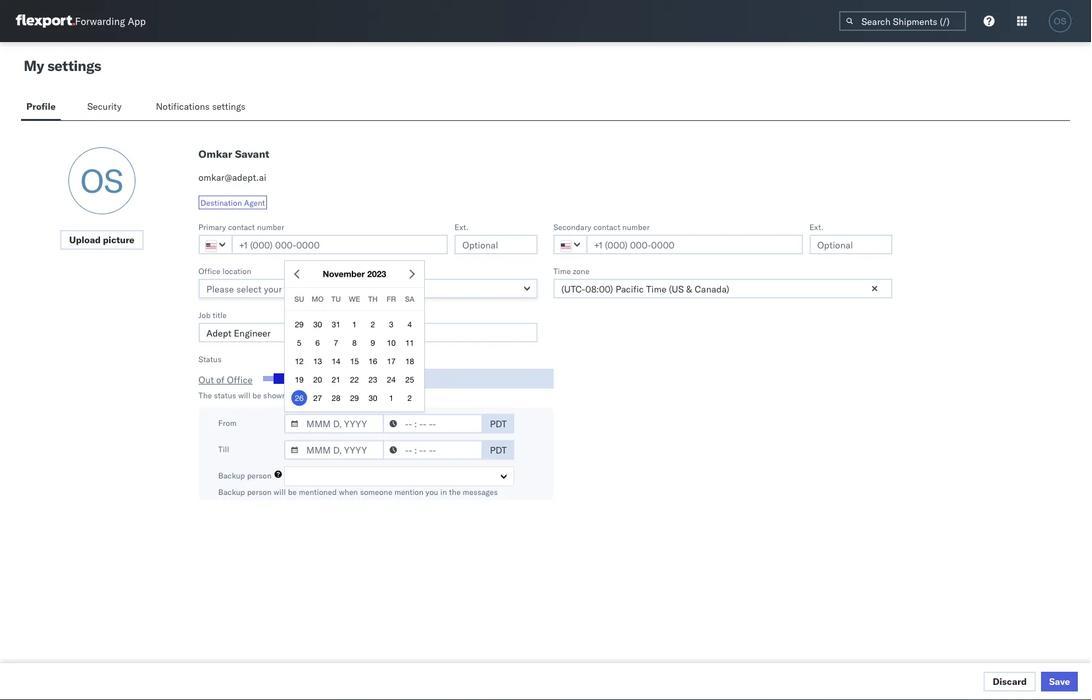 Task type: locate. For each thing, give the bounding box(es) containing it.
we
[[349, 295, 360, 304]]

12 button
[[292, 354, 307, 369]]

29 button
[[292, 317, 307, 333], [347, 391, 363, 406]]

1 number from the left
[[257, 222, 284, 232]]

november 2023
[[323, 269, 386, 279]]

settings for my settings
[[47, 57, 101, 75]]

3 button
[[384, 317, 399, 333]]

30
[[313, 320, 322, 329], [369, 394, 378, 403]]

1 down 24 at the left of page
[[389, 394, 394, 403]]

in
[[355, 391, 361, 401]]

backup person
[[218, 471, 272, 481]]

1 horizontal spatial number
[[623, 222, 650, 232]]

primary
[[199, 222, 226, 232]]

30 right in
[[369, 394, 378, 403]]

2 ext. from the left
[[810, 222, 824, 232]]

21
[[332, 375, 341, 385]]

0 horizontal spatial 1
[[353, 320, 357, 329]]

pdt
[[490, 418, 507, 430], [490, 445, 507, 456]]

29 up the 5
[[295, 320, 304, 329]]

26
[[295, 394, 304, 403]]

22 button
[[347, 372, 363, 388]]

save
[[1050, 677, 1071, 688]]

ext. up optional phone field
[[455, 222, 469, 232]]

0 vertical spatial 30
[[313, 320, 322, 329]]

2023
[[367, 269, 386, 279]]

29 left the
[[350, 394, 359, 403]]

1 horizontal spatial 30 button
[[365, 391, 381, 406]]

2 button left 3
[[365, 317, 381, 333]]

-- : -- -- text field
[[383, 414, 483, 434]]

2
[[371, 320, 375, 329], [408, 394, 412, 403]]

1 contact from the left
[[228, 222, 255, 232]]

0 vertical spatial 29 button
[[292, 317, 307, 333]]

29 button left the
[[347, 391, 363, 406]]

th
[[368, 295, 378, 304]]

1 horizontal spatial settings
[[212, 101, 246, 112]]

United States text field
[[554, 235, 588, 255]]

2 down '25'
[[408, 394, 412, 403]]

destination agent
[[201, 198, 265, 208]]

1 vertical spatial 29
[[350, 394, 359, 403]]

0 vertical spatial 2 button
[[365, 317, 381, 333]]

settings
[[47, 57, 101, 75], [212, 101, 246, 112]]

2 pdt from the top
[[490, 445, 507, 456]]

pdt for from
[[490, 418, 507, 430]]

29 button up 5 button
[[292, 317, 307, 333]]

2 left 3
[[371, 320, 375, 329]]

ext. up optional telephone field
[[810, 222, 824, 232]]

omkar@adept.ai
[[199, 172, 266, 183]]

office up will
[[227, 374, 253, 386]]

8
[[353, 339, 357, 348]]

savant
[[235, 147, 270, 161]]

secondary contact number
[[554, 222, 650, 232]]

till
[[218, 445, 229, 454]]

0 horizontal spatial office
[[199, 266, 221, 276]]

16
[[369, 357, 378, 366]]

0 horizontal spatial contact
[[228, 222, 255, 232]]

settings right notifications
[[212, 101, 246, 112]]

1 right the 31 button
[[353, 320, 357, 329]]

omkar savant
[[199, 147, 270, 161]]

contact right secondary
[[594, 222, 621, 232]]

ext. for primary contact number
[[455, 222, 469, 232]]

0 horizontal spatial ext.
[[455, 222, 469, 232]]

1 vertical spatial settings
[[212, 101, 246, 112]]

2 number from the left
[[623, 222, 650, 232]]

1 button
[[347, 317, 363, 333], [384, 391, 399, 406]]

30 for bottom 30 button
[[369, 394, 378, 403]]

1 horizontal spatial os
[[1055, 16, 1067, 26]]

the status will be shown next to your name in the messages.
[[199, 391, 415, 401]]

0 horizontal spatial number
[[257, 222, 284, 232]]

0 horizontal spatial 2
[[371, 320, 375, 329]]

settings inside 'button'
[[212, 101, 246, 112]]

0 horizontal spatial os
[[80, 161, 124, 201]]

28 button
[[328, 391, 344, 406]]

1 vertical spatial 2
[[408, 394, 412, 403]]

5
[[297, 339, 302, 348]]

1 vertical spatial 2 button
[[402, 391, 418, 406]]

0 vertical spatial 2
[[371, 320, 375, 329]]

1 vertical spatial office
[[227, 374, 253, 386]]

1 horizontal spatial contact
[[594, 222, 621, 232]]

1 button down 24 button
[[384, 391, 399, 406]]

pdt for till
[[490, 445, 507, 456]]

ext.
[[455, 222, 469, 232], [810, 222, 824, 232]]

shown
[[263, 391, 287, 401]]

0 horizontal spatial settings
[[47, 57, 101, 75]]

destination
[[201, 198, 242, 208]]

security
[[87, 101, 122, 112]]

Search Shipments (/) text field
[[840, 11, 967, 31]]

31 button
[[328, 317, 344, 333]]

0 horizontal spatial 1 button
[[347, 317, 363, 333]]

1 horizontal spatial 30
[[369, 394, 378, 403]]

job
[[199, 310, 211, 320]]

upload picture button
[[60, 230, 144, 250]]

6
[[316, 339, 320, 348]]

time zone
[[554, 266, 590, 276]]

9
[[371, 339, 375, 348]]

30 up 6
[[313, 320, 322, 329]]

11 button
[[402, 335, 418, 351]]

contact
[[228, 222, 255, 232], [594, 222, 621, 232]]

flexport. image
[[16, 14, 75, 28]]

5 button
[[292, 335, 307, 351]]

discard button
[[984, 673, 1037, 692]]

0 vertical spatial os
[[1055, 16, 1067, 26]]

17 button
[[384, 354, 399, 369]]

1 horizontal spatial 1
[[389, 394, 394, 403]]

1 vertical spatial pdt
[[490, 445, 507, 456]]

+1 (000) 000-0000 telephone field
[[587, 235, 803, 255]]

29 for right 29 button
[[350, 394, 359, 403]]

OOO till... text field
[[318, 369, 554, 389]]

1 pdt from the top
[[490, 418, 507, 430]]

2 contact from the left
[[594, 222, 621, 232]]

30 for 30 button to the top
[[313, 320, 322, 329]]

30 button
[[310, 317, 326, 333], [365, 391, 381, 406]]

29
[[295, 320, 304, 329], [350, 394, 359, 403]]

number
[[257, 222, 284, 232], [623, 222, 650, 232]]

0 horizontal spatial 29
[[295, 320, 304, 329]]

number up +1 (000) 000-0000 telephone field
[[623, 222, 650, 232]]

my
[[24, 57, 44, 75]]

the
[[199, 391, 212, 401]]

30 button left "31"
[[310, 317, 326, 333]]

1 button right the 31 button
[[347, 317, 363, 333]]

0 horizontal spatial 29 button
[[292, 317, 307, 333]]

2 button down 25 button
[[402, 391, 418, 406]]

november
[[323, 269, 365, 279]]

status
[[214, 391, 236, 401]]

9 button
[[365, 335, 381, 351]]

0 vertical spatial office
[[199, 266, 221, 276]]

office down united states text field
[[199, 266, 221, 276]]

1 horizontal spatial ext.
[[810, 222, 824, 232]]

0 vertical spatial 1
[[353, 320, 357, 329]]

location
[[223, 266, 251, 276]]

os
[[1055, 16, 1067, 26], [80, 161, 124, 201]]

30 button right in
[[365, 391, 381, 406]]

1 vertical spatial 1
[[389, 394, 394, 403]]

number down agent
[[257, 222, 284, 232]]

1 vertical spatial 29 button
[[347, 391, 363, 406]]

None checkbox
[[263, 376, 282, 382]]

forwarding app
[[75, 15, 146, 27]]

27 button
[[310, 391, 326, 406]]

1 horizontal spatial 29
[[350, 394, 359, 403]]

zone
[[573, 266, 590, 276]]

be
[[253, 391, 261, 401]]

contact down destination agent
[[228, 222, 255, 232]]

forwarding
[[75, 15, 125, 27]]

31
[[332, 320, 341, 329]]

16 button
[[365, 354, 381, 369]]

settings for notifications settings
[[212, 101, 246, 112]]

1 vertical spatial 30
[[369, 394, 378, 403]]

1 ext. from the left
[[455, 222, 469, 232]]

22
[[350, 375, 359, 385]]

0 horizontal spatial 30
[[313, 320, 322, 329]]

MMM D, YYYY text field
[[284, 414, 384, 434]]

mo
[[312, 295, 324, 304]]

+1 (000) 000-0000 telephone field
[[232, 235, 448, 255]]

0 vertical spatial settings
[[47, 57, 101, 75]]

1 horizontal spatial office
[[227, 374, 253, 386]]

of
[[216, 374, 225, 386]]

1
[[353, 320, 357, 329], [389, 394, 394, 403]]

0 vertical spatial 30 button
[[310, 317, 326, 333]]

15 button
[[347, 354, 363, 369]]

1 horizontal spatial 1 button
[[384, 391, 399, 406]]

next
[[289, 391, 304, 401]]

settings right my
[[47, 57, 101, 75]]

0 vertical spatial 29
[[295, 320, 304, 329]]

0 horizontal spatial 30 button
[[310, 317, 326, 333]]

25 button
[[402, 372, 418, 388]]

1 vertical spatial 1 button
[[384, 391, 399, 406]]

0 vertical spatial pdt
[[490, 418, 507, 430]]



Task type: vqa. For each thing, say whether or not it's contained in the screenshot.
Are on the left top
no



Task type: describe. For each thing, give the bounding box(es) containing it.
ext. for secondary contact number
[[810, 222, 824, 232]]

26 button
[[292, 391, 307, 406]]

title
[[213, 310, 227, 320]]

27
[[313, 394, 322, 403]]

10
[[387, 339, 396, 348]]

1 horizontal spatial 2
[[408, 394, 412, 403]]

23 button
[[365, 372, 381, 388]]

14 button
[[328, 354, 344, 369]]

person
[[247, 471, 272, 481]]

profile button
[[21, 95, 61, 120]]

6 button
[[310, 335, 326, 351]]

14
[[332, 357, 341, 366]]

Job title text field
[[199, 323, 538, 343]]

secondary
[[554, 222, 592, 232]]

18
[[406, 357, 414, 366]]

time
[[554, 266, 571, 276]]

7 button
[[328, 335, 344, 351]]

office location
[[199, 266, 251, 276]]

Please select your office location text field
[[199, 279, 538, 299]]

sa
[[405, 295, 415, 304]]

fr
[[387, 295, 396, 304]]

(UTC-08:00) Pacific Time (US & Canada) text field
[[554, 279, 893, 299]]

11
[[406, 339, 414, 348]]

agent
[[244, 198, 265, 208]]

messages.
[[377, 391, 415, 401]]

number for primary contact number
[[257, 222, 284, 232]]

17
[[387, 357, 396, 366]]

upload
[[69, 234, 101, 246]]

app
[[128, 15, 146, 27]]

4 button
[[402, 317, 418, 333]]

tu
[[332, 295, 341, 304]]

0 vertical spatial 1 button
[[347, 317, 363, 333]]

discard
[[993, 677, 1027, 688]]

name
[[333, 391, 353, 401]]

1 horizontal spatial 29 button
[[347, 391, 363, 406]]

-- : -- -- text field
[[383, 441, 483, 460]]

19
[[295, 375, 304, 385]]

Optional telephone field
[[810, 235, 893, 255]]

1 horizontal spatial 2 button
[[402, 391, 418, 406]]

profile
[[26, 101, 56, 112]]

omkar
[[199, 147, 232, 161]]

upload picture
[[69, 234, 135, 246]]

contact for secondary
[[594, 222, 621, 232]]

8 button
[[347, 335, 363, 351]]

Optional telephone field
[[455, 235, 538, 255]]

your
[[316, 391, 331, 401]]

security button
[[82, 95, 130, 120]]

21 button
[[328, 372, 344, 388]]

number for secondary contact number
[[623, 222, 650, 232]]

20 button
[[310, 372, 326, 388]]

0 horizontal spatial 2 button
[[365, 317, 381, 333]]

23
[[369, 375, 378, 385]]

29 for the topmost 29 button
[[295, 320, 304, 329]]

job title
[[199, 310, 227, 320]]

24 button
[[384, 372, 399, 388]]

os inside button
[[1055, 16, 1067, 26]]

25
[[406, 375, 414, 385]]

primary contact number
[[199, 222, 284, 232]]

su
[[294, 295, 304, 304]]

20
[[313, 375, 322, 385]]

status
[[199, 354, 222, 364]]

1 for the topmost 1 'button'
[[353, 320, 357, 329]]

1 vertical spatial 30 button
[[365, 391, 381, 406]]

1 vertical spatial os
[[80, 161, 124, 201]]

18 button
[[402, 354, 418, 369]]

picture
[[103, 234, 135, 246]]

backup
[[218, 471, 245, 481]]

3
[[389, 320, 394, 329]]

out
[[199, 374, 214, 386]]

United States text field
[[199, 235, 233, 255]]

will
[[238, 391, 251, 401]]

13 button
[[310, 354, 326, 369]]

from
[[218, 418, 237, 428]]

1 for bottom 1 'button'
[[389, 394, 394, 403]]

forwarding app link
[[16, 14, 146, 28]]

contact for primary
[[228, 222, 255, 232]]

notifications
[[156, 101, 210, 112]]

my settings
[[24, 57, 101, 75]]

12
[[295, 357, 304, 366]]

notifications settings button
[[151, 95, 257, 120]]

os button
[[1046, 6, 1076, 36]]

save button
[[1042, 673, 1079, 692]]

month  2023-11 element
[[289, 315, 420, 408]]

7
[[334, 339, 338, 348]]

24
[[387, 375, 396, 385]]

MMM D, YYYY text field
[[284, 441, 384, 460]]

13
[[313, 357, 322, 366]]

the
[[364, 391, 375, 401]]

4
[[408, 320, 412, 329]]



